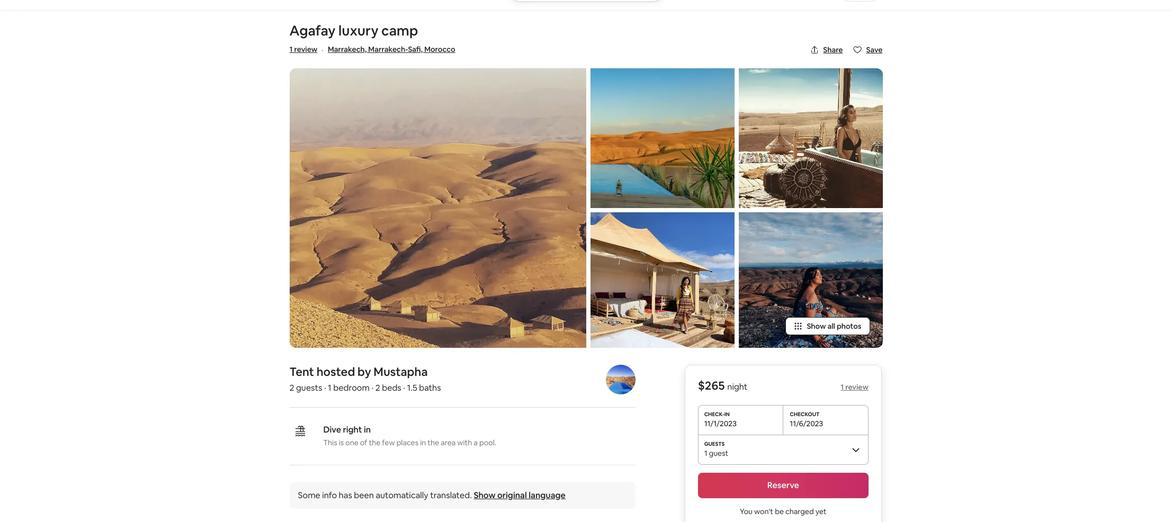 Task type: describe. For each thing, give the bounding box(es) containing it.
info
[[322, 490, 337, 501]]

of
[[360, 438, 367, 448]]

language
[[529, 490, 566, 501]]

marrakech,
[[328, 45, 367, 54]]

yet
[[816, 507, 827, 516]]

agafay
[[290, 22, 336, 40]]

marrakech, marrakech-safi, morocco button
[[328, 43, 456, 56]]

1 review
[[841, 382, 869, 392]]

baths
[[419, 382, 441, 394]]

1 horizontal spatial 1 review button
[[841, 382, 869, 392]]

show inside 'button'
[[807, 321, 826, 331]]

1 2 from the left
[[290, 382, 294, 394]]

been
[[354, 490, 374, 501]]

be
[[776, 507, 784, 516]]

bedroom
[[333, 382, 370, 394]]

right
[[343, 424, 362, 435]]

pool.
[[480, 438, 497, 448]]

places
[[397, 438, 419, 448]]

$265 night
[[698, 378, 748, 393]]

guest
[[710, 449, 729, 458]]

has
[[339, 490, 352, 501]]

11/6/2023
[[791, 419, 824, 428]]

· down agafay
[[322, 45, 324, 56]]

1 guest
[[705, 449, 729, 458]]

few
[[382, 438, 395, 448]]

1 inside tent hosted by mustapha 2 guests · 1 bedroom · 2 beds · 1.5 baths
[[328, 382, 332, 394]]

agafay luxury camp
[[290, 22, 418, 40]]

won't
[[755, 507, 774, 516]]

0 horizontal spatial in
[[364, 424, 371, 435]]

1 vertical spatial in
[[420, 438, 426, 448]]

share
[[824, 45, 843, 55]]

you won't be charged yet
[[741, 507, 827, 516]]

beds
[[382, 382, 402, 394]]

save button
[[850, 41, 887, 59]]

some
[[298, 490, 320, 501]]

share button
[[807, 41, 848, 59]]

show original language button
[[474, 490, 566, 501]]

by mustapha
[[358, 364, 428, 379]]

with
[[457, 438, 472, 448]]

charged
[[786, 507, 815, 516]]

· left beds
[[372, 382, 374, 394]]

2 2 from the left
[[376, 382, 380, 394]]

luxury
[[339, 22, 379, 40]]

tent
[[290, 364, 314, 379]]

camp
[[382, 22, 418, 40]]

agafay luxury camp image 5 image
[[739, 212, 883, 348]]



Task type: locate. For each thing, give the bounding box(es) containing it.
1 horizontal spatial review
[[846, 382, 869, 392]]

· right guests
[[324, 382, 326, 394]]

· left 1.5
[[403, 382, 405, 394]]

0 horizontal spatial the
[[369, 438, 381, 448]]

learn more about the host, mustapha. image
[[606, 365, 636, 395], [606, 365, 636, 395]]

0 horizontal spatial 2
[[290, 382, 294, 394]]

2 left guests
[[290, 382, 294, 394]]

marrakech-
[[368, 45, 408, 54]]

photos
[[837, 321, 862, 331]]

the right of
[[369, 438, 381, 448]]

1 the from the left
[[369, 438, 381, 448]]

1 review button
[[290, 44, 318, 55], [841, 382, 869, 392]]

this
[[324, 438, 337, 448]]

0 vertical spatial show
[[807, 321, 826, 331]]

0 vertical spatial 1 review button
[[290, 44, 318, 55]]

the
[[369, 438, 381, 448], [428, 438, 439, 448]]

1
[[290, 45, 293, 54], [328, 382, 332, 394], [841, 382, 845, 392], [705, 449, 708, 458]]

agafay luxury camp image 3 image
[[591, 212, 735, 348]]

the left 'area'
[[428, 438, 439, 448]]

a
[[474, 438, 478, 448]]

show left all
[[807, 321, 826, 331]]

$265
[[698, 378, 725, 393]]

automatically
[[376, 490, 429, 501]]

dive right in this is one of the few places in the area with a pool.
[[324, 424, 497, 448]]

None search field
[[507, 0, 666, 2]]

1 vertical spatial 1 review button
[[841, 382, 869, 392]]

reserve
[[768, 480, 800, 491]]

0 horizontal spatial 1 review button
[[290, 44, 318, 55]]

dive
[[324, 424, 341, 435]]

tent hosted by mustapha 2 guests · 1 bedroom · 2 beds · 1.5 baths
[[290, 364, 441, 394]]

1 vertical spatial show
[[474, 490, 496, 501]]

1 horizontal spatial in
[[420, 438, 426, 448]]

11/1/2023
[[705, 419, 737, 428]]

2
[[290, 382, 294, 394], [376, 382, 380, 394]]

original
[[498, 490, 527, 501]]

translated.
[[430, 490, 472, 501]]

1 horizontal spatial 2
[[376, 382, 380, 394]]

1 inside 1 review · marrakech, marrakech-safi, morocco
[[290, 45, 293, 54]]

area
[[441, 438, 456, 448]]

1 for 1 review · marrakech, marrakech-safi, morocco
[[290, 45, 293, 54]]

in
[[364, 424, 371, 435], [420, 438, 426, 448]]

1 guest button
[[698, 435, 869, 465]]

morocco
[[425, 45, 456, 54]]

save
[[867, 45, 883, 55]]

1 for 1 review
[[841, 382, 845, 392]]

safi,
[[408, 45, 423, 54]]

review
[[294, 45, 318, 54], [846, 382, 869, 392]]

one
[[346, 438, 359, 448]]

review inside 1 review · marrakech, marrakech-safi, morocco
[[294, 45, 318, 54]]

all
[[828, 321, 836, 331]]

show all photos
[[807, 321, 862, 331]]

in right places
[[420, 438, 426, 448]]

is
[[339, 438, 344, 448]]

1 horizontal spatial the
[[428, 438, 439, 448]]

1 review · marrakech, marrakech-safi, morocco
[[290, 45, 456, 56]]

1 horizontal spatial show
[[807, 321, 826, 331]]

show all photos button
[[786, 317, 870, 335]]

some info has been automatically translated. show original language
[[298, 490, 566, 501]]

show left original
[[474, 490, 496, 501]]

2 the from the left
[[428, 438, 439, 448]]

1 vertical spatial review
[[846, 382, 869, 392]]

review for 1 review
[[846, 382, 869, 392]]

1.5
[[407, 382, 417, 394]]

0 vertical spatial in
[[364, 424, 371, 435]]

0 horizontal spatial review
[[294, 45, 318, 54]]

guests
[[296, 382, 322, 394]]

agafay luxury camp image 1 image
[[290, 68, 586, 348]]

0 horizontal spatial show
[[474, 490, 496, 501]]

review for 1 review · marrakech, marrakech-safi, morocco
[[294, 45, 318, 54]]

1 inside popup button
[[705, 449, 708, 458]]

0 vertical spatial review
[[294, 45, 318, 54]]

·
[[322, 45, 324, 56], [324, 382, 326, 394], [372, 382, 374, 394], [403, 382, 405, 394]]

1 for 1 guest
[[705, 449, 708, 458]]

in up of
[[364, 424, 371, 435]]

hosted
[[317, 364, 355, 379]]

show
[[807, 321, 826, 331], [474, 490, 496, 501]]

you
[[741, 507, 753, 516]]

agafay luxury camp image 2 image
[[591, 68, 735, 208]]

night
[[728, 381, 748, 392]]

reserve button
[[698, 473, 869, 498]]

agafay luxury camp image 4 image
[[739, 68, 883, 208]]

2 left beds
[[376, 382, 380, 394]]



Task type: vqa. For each thing, say whether or not it's contained in the screenshot.
Step-free path to the guest entrance's Step-
no



